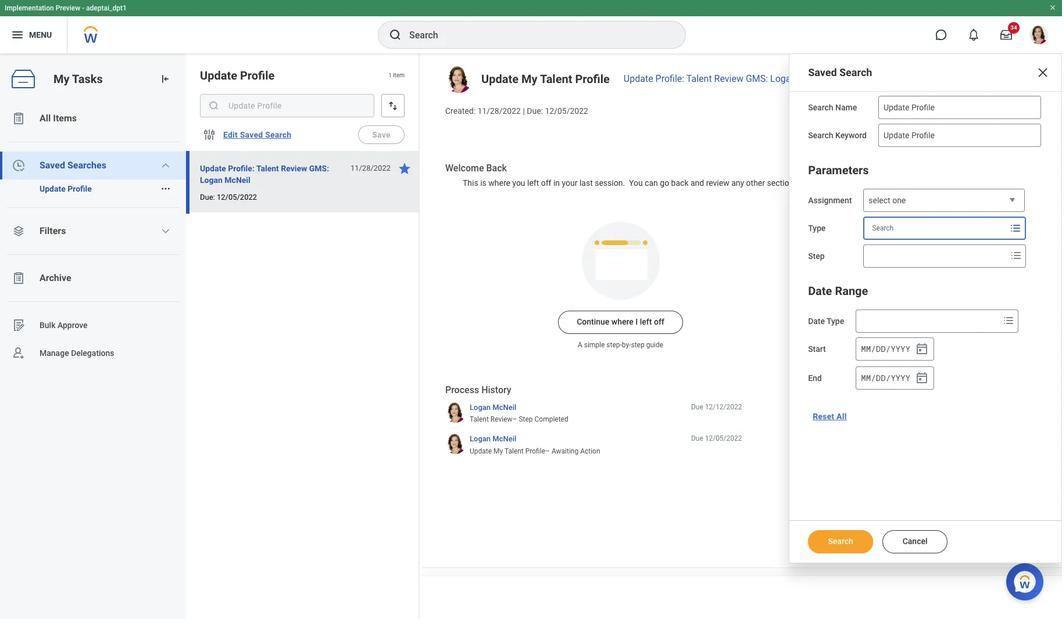 Task type: locate. For each thing, give the bounding box(es) containing it.
1 vertical spatial mm
[[861, 373, 871, 384]]

Search Keyword text field
[[879, 124, 1042, 147]]

your
[[562, 178, 578, 188]]

2 yyyy from the top
[[891, 373, 911, 384]]

logan mcneil button down history
[[470, 403, 517, 413]]

left inside 'welcome back this is where you left off in your last session.  you can go back and review any other section/information that previously updated.'
[[527, 178, 539, 188]]

search image
[[388, 28, 402, 42], [208, 100, 220, 112]]

1 vertical spatial update profile: talent review gms: logan mcneil
[[200, 164, 329, 185]]

on
[[868, 342, 876, 350]]

/ left page
[[886, 343, 891, 355]]

0 vertical spatial type
[[808, 224, 826, 233]]

12/05/2022 inside item list element
[[217, 193, 257, 202]]

1 vertical spatial logan mcneil button
[[470, 435, 517, 445]]

dd for end
[[876, 373, 886, 384]]

12/05/2022
[[545, 106, 588, 116], [217, 193, 257, 202], [705, 435, 742, 443]]

1 mm / dd / yyyy from the top
[[861, 343, 911, 355]]

1 vertical spatial clipboard image
[[12, 272, 26, 286]]

0 vertical spatial where
[[489, 178, 511, 188]]

1 logan mcneil button from the top
[[470, 403, 517, 413]]

1 horizontal spatial update profile: talent review gms: logan mcneil
[[624, 73, 828, 84]]

all right reset
[[837, 412, 847, 422]]

0 horizontal spatial off
[[541, 178, 552, 188]]

0 vertical spatial date
[[808, 284, 832, 298]]

1 dd from the top
[[876, 343, 886, 355]]

where down back
[[489, 178, 511, 188]]

yyyy left calendar image
[[891, 343, 911, 355]]

0 vertical spatial left
[[527, 178, 539, 188]]

0 horizontal spatial left
[[527, 178, 539, 188]]

dd for start
[[876, 343, 886, 355]]

0 vertical spatial profile:
[[656, 73, 685, 84]]

off right the i
[[654, 318, 665, 327]]

due: inside item list element
[[200, 193, 215, 202]]

0 vertical spatial due
[[691, 403, 703, 412]]

update profile
[[200, 69, 275, 83], [40, 184, 92, 194]]

– left 'completed'
[[513, 416, 517, 424]]

parameters button
[[808, 163, 869, 177]]

page
[[891, 342, 907, 350]]

1 horizontal spatial off
[[654, 318, 665, 327]]

date range group
[[808, 282, 1043, 391]]

1 vertical spatial one
[[878, 342, 890, 350]]

step up the "date range" button
[[808, 252, 825, 261]]

preview
[[56, 4, 80, 12]]

prompts image for step
[[1010, 249, 1024, 263]]

mcneil
[[799, 73, 828, 84], [225, 176, 251, 185], [493, 403, 517, 412], [493, 435, 517, 444]]

1 vertical spatial due:
[[200, 193, 215, 202]]

that previously
[[841, 178, 894, 188]]

one
[[893, 196, 906, 205], [878, 342, 890, 350]]

1 vertical spatial due
[[691, 435, 703, 443]]

1 vertical spatial date
[[808, 317, 825, 326]]

due down the due 12/12/2022
[[691, 435, 703, 443]]

edit everything on one page
[[821, 342, 907, 350]]

mm down "go to summary editor" button
[[861, 343, 871, 355]]

all items button
[[0, 105, 186, 133]]

prompts image for date type
[[1002, 314, 1016, 328]]

2 logan mcneil button from the top
[[470, 435, 517, 445]]

my tasks
[[54, 72, 103, 86]]

2 horizontal spatial my
[[522, 72, 538, 86]]

off
[[541, 178, 552, 188], [654, 318, 665, 327]]

mm / dd / yyyy down editor
[[861, 343, 911, 355]]

saved right clock check icon
[[40, 160, 65, 171]]

1 vertical spatial type
[[827, 317, 845, 326]]

1 clipboard image from the top
[[12, 112, 26, 126]]

1 due from the top
[[691, 403, 703, 412]]

0 horizontal spatial saved
[[40, 160, 65, 171]]

list
[[0, 105, 186, 368]]

profile:
[[656, 73, 685, 84], [228, 164, 255, 173]]

all
[[40, 113, 51, 124], [837, 412, 847, 422]]

2 mm / dd / yyyy from the top
[[861, 373, 911, 384]]

left
[[527, 178, 539, 188], [640, 318, 652, 327]]

saved up search name
[[808, 66, 837, 79]]

2 horizontal spatial review
[[714, 73, 744, 84]]

rename image
[[12, 319, 26, 333]]

1 vertical spatial step
[[519, 416, 533, 424]]

inbox large image
[[1001, 29, 1012, 41]]

search image up 1 item
[[388, 28, 402, 42]]

where inside 'welcome back this is where you left off in your last session.  you can go back and review any other section/information that previously updated.'
[[489, 178, 511, 188]]

one right the 'on'
[[878, 342, 890, 350]]

0 horizontal spatial where
[[489, 178, 511, 188]]

gms: inside update profile: talent review gms: logan mcneil
[[309, 164, 329, 173]]

mcneil up due: 12/05/2022
[[225, 176, 251, 185]]

logan mcneil down talent review – step completed
[[470, 435, 517, 444]]

mm inside start group
[[861, 343, 871, 355]]

review
[[714, 73, 744, 84], [281, 164, 307, 173], [491, 416, 513, 424]]

due left 12/12/2022 on the right of the page
[[691, 403, 703, 412]]

1 vertical spatial search image
[[208, 100, 220, 112]]

mcneil up search name
[[799, 73, 828, 84]]

2 vertical spatial prompts image
[[1002, 314, 1016, 328]]

transformation import image
[[159, 73, 171, 85]]

off inside button
[[654, 318, 665, 327]]

0 vertical spatial step
[[808, 252, 825, 261]]

edit right configure icon on the left top of page
[[223, 130, 238, 140]]

0 vertical spatial logan mcneil button
[[470, 403, 517, 413]]

mm for end
[[861, 373, 871, 384]]

edit down the go
[[821, 342, 833, 350]]

0 vertical spatial review
[[714, 73, 744, 84]]

calendar image
[[915, 343, 929, 356]]

0 vertical spatial mm
[[861, 343, 871, 355]]

2 mm from the top
[[861, 373, 871, 384]]

1 horizontal spatial saved
[[240, 130, 263, 140]]

clipboard image
[[12, 112, 26, 126], [12, 272, 26, 286]]

2 due from the top
[[691, 435, 703, 443]]

1 logan mcneil from the top
[[470, 403, 517, 412]]

mm inside end "group"
[[861, 373, 871, 384]]

1 vertical spatial saved
[[240, 130, 263, 140]]

1 vertical spatial update profile
[[40, 184, 92, 194]]

edit inside button
[[223, 130, 238, 140]]

mm / dd / yyyy for end
[[861, 373, 911, 384]]

search image inside item list element
[[208, 100, 220, 112]]

can go
[[645, 178, 669, 188]]

Type field
[[865, 218, 1008, 239]]

reset all button
[[808, 405, 852, 429]]

1 horizontal spatial where
[[612, 318, 634, 327]]

gms:
[[746, 73, 768, 84], [309, 164, 329, 173]]

0 vertical spatial clipboard image
[[12, 112, 26, 126]]

0 vertical spatial saved
[[808, 66, 837, 79]]

1 vertical spatial mm / dd / yyyy
[[861, 373, 911, 384]]

0 vertical spatial update profile
[[200, 69, 275, 83]]

saved inside dialog
[[808, 66, 837, 79]]

action
[[580, 448, 600, 456]]

1 vertical spatial edit
[[821, 342, 833, 350]]

2 vertical spatial saved
[[40, 160, 65, 171]]

logan mcneil button down talent review – step completed
[[470, 435, 517, 445]]

1 vertical spatial yyyy
[[891, 373, 911, 384]]

mm / dd / yyyy inside start group
[[861, 343, 911, 355]]

2 dd from the top
[[876, 373, 886, 384]]

my for update my talent profile
[[522, 72, 538, 86]]

1 vertical spatial 12/05/2022
[[217, 193, 257, 202]]

my up |
[[522, 72, 538, 86]]

go to summary editor button
[[805, 311, 922, 335]]

off left in
[[541, 178, 552, 188]]

– left 'awaiting'
[[545, 448, 550, 456]]

update profile: talent review gms: logan mcneil
[[624, 73, 828, 84], [200, 164, 329, 185]]

save button
[[358, 126, 405, 144]]

my
[[54, 72, 70, 86], [522, 72, 538, 86], [494, 448, 503, 456]]

1 vertical spatial prompts image
[[1010, 249, 1024, 263]]

dd
[[876, 343, 886, 355], [876, 373, 886, 384]]

type
[[808, 224, 826, 233], [827, 317, 845, 326]]

1 horizontal spatial left
[[640, 318, 652, 327]]

where left the i
[[612, 318, 634, 327]]

1 horizontal spatial due:
[[527, 106, 543, 116]]

0 vertical spatial off
[[541, 178, 552, 188]]

bulk approve link
[[0, 312, 186, 340]]

1 horizontal spatial update profile
[[200, 69, 275, 83]]

date up date type
[[808, 284, 832, 298]]

my left tasks
[[54, 72, 70, 86]]

1 horizontal spatial review
[[491, 416, 513, 424]]

0 vertical spatial all
[[40, 113, 51, 124]]

1 vertical spatial profile:
[[228, 164, 255, 173]]

1 date from the top
[[808, 284, 832, 298]]

my down talent review – step completed
[[494, 448, 503, 456]]

simple
[[584, 342, 605, 350]]

logan mcneil button for my
[[470, 435, 517, 445]]

1 vertical spatial all
[[837, 412, 847, 422]]

updated.
[[896, 178, 928, 188]]

update my talent profile – awaiting action
[[470, 448, 600, 456]]

user plus image
[[12, 347, 26, 361]]

1 horizontal spatial –
[[545, 448, 550, 456]]

1 vertical spatial 11/28/2022
[[351, 164, 391, 173]]

1 horizontal spatial gms:
[[746, 73, 768, 84]]

logan mcneil for review
[[470, 403, 517, 412]]

my tasks element
[[0, 54, 186, 620]]

/ down the 'on'
[[871, 373, 876, 384]]

back
[[671, 178, 689, 188]]

one right select
[[893, 196, 906, 205]]

review inside update profile: talent review gms: logan mcneil
[[281, 164, 307, 173]]

0 horizontal spatial all
[[40, 113, 51, 124]]

1 vertical spatial –
[[545, 448, 550, 456]]

prompts image
[[1009, 222, 1023, 236], [1010, 249, 1024, 263], [1002, 314, 1016, 328]]

talent inside update profile: talent review gms: logan mcneil
[[256, 164, 279, 173]]

2 clipboard image from the top
[[12, 272, 26, 286]]

edit for edit saved search
[[223, 130, 238, 140]]

assignment
[[808, 196, 852, 205]]

update profile: talent review gms: logan mcneil button
[[200, 162, 344, 187]]

0 horizontal spatial due:
[[200, 193, 215, 202]]

1 horizontal spatial 11/28/2022
[[478, 106, 521, 116]]

logan mcneil
[[470, 403, 517, 412], [470, 435, 517, 444]]

item list element
[[186, 54, 420, 620]]

1 horizontal spatial type
[[827, 317, 845, 326]]

0 horizontal spatial type
[[808, 224, 826, 233]]

1 horizontal spatial step
[[808, 252, 825, 261]]

mm / dd / yyyy down start group
[[861, 373, 911, 384]]

talent
[[540, 72, 572, 86], [687, 73, 712, 84], [256, 164, 279, 173], [470, 416, 489, 424], [505, 448, 524, 456]]

0 horizontal spatial 11/28/2022
[[351, 164, 391, 173]]

left right the i
[[640, 318, 652, 327]]

mcneil down talent review – step completed
[[493, 435, 517, 444]]

logan up due: 12/05/2022
[[200, 176, 223, 185]]

update
[[200, 69, 237, 83], [482, 72, 519, 86], [624, 73, 653, 84], [200, 164, 226, 173], [40, 184, 66, 194], [470, 448, 492, 456]]

date left to
[[808, 317, 825, 326]]

due:
[[527, 106, 543, 116], [200, 193, 215, 202]]

1 vertical spatial gms:
[[309, 164, 329, 173]]

list containing all items
[[0, 105, 186, 368]]

clipboard image inside archive button
[[12, 272, 26, 286]]

0 horizontal spatial edit
[[223, 130, 238, 140]]

1 yyyy from the top
[[891, 343, 911, 355]]

0 vertical spatial mm / dd / yyyy
[[861, 343, 911, 355]]

saved inside dropdown button
[[40, 160, 65, 171]]

implementation
[[5, 4, 54, 12]]

mm down "edit everything on one page"
[[861, 373, 871, 384]]

process
[[445, 385, 479, 396]]

all inside "button"
[[40, 113, 51, 124]]

0 horizontal spatial review
[[281, 164, 307, 173]]

item
[[393, 72, 405, 79]]

clock check image
[[12, 159, 26, 173]]

12/05/2022 inside process history region
[[705, 435, 742, 443]]

0 vertical spatial due:
[[527, 106, 543, 116]]

1 horizontal spatial profile:
[[656, 73, 685, 84]]

archive button
[[0, 265, 186, 293]]

saved for saved search
[[808, 66, 837, 79]]

mm / dd / yyyy inside end "group"
[[861, 373, 911, 384]]

yyyy
[[891, 343, 911, 355], [891, 373, 911, 384]]

11/28/2022
[[478, 106, 521, 116], [351, 164, 391, 173]]

1 horizontal spatial search image
[[388, 28, 402, 42]]

1 horizontal spatial edit
[[821, 342, 833, 350]]

1 vertical spatial dd
[[876, 373, 886, 384]]

0 horizontal spatial gms:
[[309, 164, 329, 173]]

yyyy inside start group
[[891, 343, 911, 355]]

type inside the parameters group
[[808, 224, 826, 233]]

0 vertical spatial logan mcneil
[[470, 403, 517, 412]]

date for date range
[[808, 284, 832, 298]]

my inside process history region
[[494, 448, 503, 456]]

notifications large image
[[968, 29, 980, 41]]

0 horizontal spatial 12/05/2022
[[217, 193, 257, 202]]

date range
[[808, 284, 868, 298]]

profile inside button
[[68, 184, 92, 194]]

0 horizontal spatial search image
[[208, 100, 220, 112]]

type down assignment
[[808, 224, 826, 233]]

all inside button
[[837, 412, 847, 422]]

parameters group
[[808, 161, 1043, 268]]

Date Type field
[[857, 311, 1000, 332]]

12/05/2022 down update profile: talent review gms: logan mcneil 'button'
[[217, 193, 257, 202]]

0 horizontal spatial my
[[54, 72, 70, 86]]

/
[[871, 343, 876, 355], [886, 343, 891, 355], [871, 373, 876, 384], [886, 373, 891, 384]]

2 vertical spatial 12/05/2022
[[705, 435, 742, 443]]

saved
[[808, 66, 837, 79], [240, 130, 263, 140], [40, 160, 65, 171]]

12/05/2022 down 12/12/2022 on the right of the page
[[705, 435, 742, 443]]

dd right the 'on'
[[876, 343, 886, 355]]

0 horizontal spatial step
[[519, 416, 533, 424]]

this
[[463, 178, 478, 188]]

1 horizontal spatial 12/05/2022
[[545, 106, 588, 116]]

1 vertical spatial logan mcneil
[[470, 435, 517, 444]]

star image
[[398, 162, 412, 176]]

logan mcneil down history
[[470, 403, 517, 412]]

clipboard image left archive on the top of the page
[[12, 272, 26, 286]]

step
[[631, 342, 645, 350]]

0 horizontal spatial update profile
[[40, 184, 92, 194]]

type inside date range group
[[827, 317, 845, 326]]

2 logan mcneil from the top
[[470, 435, 517, 444]]

0 vertical spatial yyyy
[[891, 343, 911, 355]]

mcneil inside 'button'
[[225, 176, 251, 185]]

yyyy left calendar icon
[[891, 373, 911, 384]]

0 vertical spatial dd
[[876, 343, 886, 355]]

update profile button
[[0, 180, 156, 198]]

dd inside end "group"
[[876, 373, 886, 384]]

saved inside button
[[240, 130, 263, 140]]

0 horizontal spatial update profile: talent review gms: logan mcneil
[[200, 164, 329, 185]]

1 vertical spatial review
[[281, 164, 307, 173]]

2 date from the top
[[808, 317, 825, 326]]

left right you
[[527, 178, 539, 188]]

start
[[808, 345, 826, 354]]

2 horizontal spatial 12/05/2022
[[705, 435, 742, 443]]

11/28/2022 left star icon
[[351, 164, 391, 173]]

2 vertical spatial review
[[491, 416, 513, 424]]

0 vertical spatial update profile: talent review gms: logan mcneil
[[624, 73, 828, 84]]

dd down start group
[[876, 373, 886, 384]]

dd inside start group
[[876, 343, 886, 355]]

profile inside item list element
[[240, 69, 275, 83]]

due for due 12/12/2022
[[691, 403, 703, 412]]

12/05/2022 for due 12/05/2022
[[705, 435, 742, 443]]

x image
[[1036, 66, 1050, 80]]

0 vertical spatial edit
[[223, 130, 238, 140]]

range
[[835, 284, 868, 298]]

and review
[[691, 178, 730, 188]]

date type
[[808, 317, 845, 326]]

implementation preview -   adeptai_dpt1 banner
[[0, 0, 1062, 54]]

items
[[53, 113, 77, 124]]

talent review – step completed
[[470, 416, 569, 424]]

1 horizontal spatial one
[[893, 196, 906, 205]]

1 mm from the top
[[861, 343, 871, 355]]

1 vertical spatial left
[[640, 318, 652, 327]]

0 vertical spatial prompts image
[[1009, 222, 1023, 236]]

search image up configure icon on the left top of page
[[208, 100, 220, 112]]

step-
[[607, 342, 622, 350]]

step left 'completed'
[[519, 416, 533, 424]]

/ right everything
[[871, 343, 876, 355]]

last
[[580, 178, 593, 188]]

clipboard image for archive
[[12, 272, 26, 286]]

type left summary
[[827, 317, 845, 326]]

1 vertical spatial where
[[612, 318, 634, 327]]

logan mcneil button for review
[[470, 403, 517, 413]]

clipboard image left all items
[[12, 112, 26, 126]]

select one button
[[864, 189, 1025, 213]]

history
[[482, 385, 512, 396]]

end group
[[856, 367, 935, 390]]

0 horizontal spatial –
[[513, 416, 517, 424]]

saved right configure icon on the left top of page
[[240, 130, 263, 140]]

welcome
[[445, 163, 484, 174]]

due 12/05/2022
[[691, 435, 742, 443]]

saved for saved searches
[[40, 160, 65, 171]]

reset all
[[813, 412, 847, 422]]

1 horizontal spatial all
[[837, 412, 847, 422]]

continue where i left off
[[577, 318, 665, 327]]

1 vertical spatial off
[[654, 318, 665, 327]]

date
[[808, 284, 832, 298], [808, 317, 825, 326]]

is
[[480, 178, 487, 188]]

yyyy inside end "group"
[[891, 373, 911, 384]]

12/05/2022 down update my talent profile at the top of page
[[545, 106, 588, 116]]

11/28/2022 left |
[[478, 106, 521, 116]]

all left items
[[40, 113, 51, 124]]

clipboard image inside all items "button"
[[12, 112, 26, 126]]



Task type: describe. For each thing, give the bounding box(es) containing it.
saved search dialog
[[789, 54, 1062, 564]]

where inside button
[[612, 318, 634, 327]]

due for due 12/05/2022
[[691, 435, 703, 443]]

update profile: talent review gms: logan mcneil link
[[624, 73, 828, 84]]

searches
[[67, 160, 106, 171]]

i
[[636, 318, 638, 327]]

parameters
[[808, 163, 869, 177]]

search for search
[[828, 537, 854, 547]]

saved search
[[808, 66, 873, 79]]

/ down start group
[[886, 373, 891, 384]]

created:
[[445, 106, 476, 116]]

logan down process history
[[470, 403, 491, 412]]

manage delegations
[[40, 349, 114, 358]]

update inside update profile: talent review gms: logan mcneil
[[200, 164, 226, 173]]

close environment banner image
[[1050, 4, 1057, 11]]

one inside 'select one' dropdown button
[[893, 196, 906, 205]]

yyyy for end
[[891, 373, 911, 384]]

search for search name
[[808, 103, 834, 112]]

update my talent profile
[[482, 72, 610, 86]]

Search Name text field
[[879, 96, 1042, 119]]

0 vertical spatial 12/05/2022
[[545, 106, 588, 116]]

completed
[[535, 416, 569, 424]]

section/information
[[767, 178, 839, 188]]

chevron down image
[[161, 161, 171, 170]]

a simple step-by-step guide
[[578, 342, 664, 350]]

saved searches button
[[0, 152, 186, 180]]

reset
[[813, 412, 835, 422]]

step inside process history region
[[519, 416, 533, 424]]

update profile inside item list element
[[200, 69, 275, 83]]

logan mcneil for my
[[470, 435, 517, 444]]

end
[[808, 374, 822, 383]]

approve
[[58, 321, 88, 330]]

0 vertical spatial search image
[[388, 28, 402, 42]]

1
[[389, 72, 392, 79]]

all items
[[40, 113, 77, 124]]

mcneil down history
[[493, 403, 517, 412]]

mm for start
[[861, 343, 871, 355]]

my for update my talent profile – awaiting action
[[494, 448, 503, 456]]

keyword
[[836, 131, 867, 140]]

bulk
[[40, 321, 56, 330]]

configure image
[[202, 128, 216, 142]]

in
[[554, 178, 560, 188]]

logan down talent review – step completed
[[470, 435, 491, 444]]

adeptai_dpt1
[[86, 4, 127, 12]]

1 item
[[389, 72, 405, 79]]

profile logan mcneil element
[[1023, 22, 1055, 48]]

cancel button
[[883, 531, 948, 554]]

bulk approve
[[40, 321, 88, 330]]

go to summary editor
[[824, 318, 904, 327]]

date range button
[[808, 284, 868, 298]]

edit saved search button
[[219, 123, 296, 147]]

calendar image
[[915, 372, 929, 386]]

implementation preview -   adeptai_dpt1
[[5, 4, 127, 12]]

process history region
[[445, 385, 742, 461]]

search name
[[808, 103, 857, 112]]

search for search keyword
[[808, 131, 834, 140]]

12/12/2022
[[705, 403, 742, 412]]

employee's photo (logan mcneil) image
[[445, 66, 472, 93]]

editor
[[882, 318, 904, 327]]

delegations
[[71, 349, 114, 358]]

start group
[[856, 338, 935, 361]]

-
[[82, 4, 84, 12]]

summary
[[845, 318, 880, 327]]

due: 12/05/2022
[[200, 193, 257, 202]]

a
[[578, 342, 583, 350]]

0 vertical spatial gms:
[[746, 73, 768, 84]]

update inside process history region
[[470, 448, 492, 456]]

search inside item list element
[[265, 130, 292, 140]]

continue where i left off button
[[558, 311, 683, 335]]

due 12/12/2022
[[691, 403, 742, 412]]

go
[[824, 318, 834, 327]]

session.
[[595, 178, 625, 188]]

clipboard image for all items
[[12, 112, 26, 126]]

cancel
[[903, 537, 928, 547]]

mm / dd / yyyy for start
[[861, 343, 911, 355]]

off inside 'welcome back this is where you left off in your last session.  you can go back and review any other section/information that previously updated.'
[[541, 178, 552, 188]]

continue
[[577, 318, 610, 327]]

profile inside process history region
[[526, 448, 545, 456]]

back
[[486, 163, 507, 174]]

update inside button
[[40, 184, 66, 194]]

by-
[[622, 342, 631, 350]]

welcome back this is where you left off in your last session.  you can go back and review any other section/information that previously updated.
[[445, 163, 928, 188]]

awaiting
[[552, 448, 579, 456]]

logan inside update profile: talent review gms: logan mcneil
[[200, 176, 223, 185]]

saved searches
[[40, 160, 106, 171]]

left inside continue where i left off button
[[640, 318, 652, 327]]

you
[[513, 178, 525, 188]]

yyyy for start
[[891, 343, 911, 355]]

update profile: talent review gms: logan mcneil inside 'button'
[[200, 164, 329, 185]]

process history
[[445, 385, 512, 396]]

tasks
[[72, 72, 103, 86]]

|
[[523, 106, 525, 116]]

to
[[836, 318, 843, 327]]

11/28/2022 inside item list element
[[351, 164, 391, 173]]

name
[[836, 103, 857, 112]]

archive
[[40, 273, 71, 284]]

any
[[732, 178, 744, 188]]

profile: inside 'button'
[[228, 164, 255, 173]]

0 horizontal spatial one
[[878, 342, 890, 350]]

manage delegations link
[[0, 340, 186, 368]]

0 vertical spatial –
[[513, 416, 517, 424]]

everything
[[835, 342, 867, 350]]

guide
[[646, 342, 664, 350]]

Step field
[[864, 246, 1007, 267]]

12/05/2022 for due: 12/05/2022
[[217, 193, 257, 202]]

step inside the parameters group
[[808, 252, 825, 261]]

date for date type
[[808, 317, 825, 326]]

logan left saved search
[[771, 73, 796, 84]]

update profile inside button
[[40, 184, 92, 194]]

review inside process history region
[[491, 416, 513, 424]]

manage
[[40, 349, 69, 358]]

edit saved search
[[223, 130, 292, 140]]

search keyword
[[808, 131, 867, 140]]

save
[[372, 130, 391, 140]]

prompts image for type
[[1009, 222, 1023, 236]]

select one
[[869, 196, 906, 205]]

created: 11/28/2022 | due: 12/05/2022
[[445, 106, 588, 116]]

0 vertical spatial 11/28/2022
[[478, 106, 521, 116]]

edit for edit everything on one page
[[821, 342, 833, 350]]

search button
[[808, 531, 874, 554]]



Task type: vqa. For each thing, say whether or not it's contained in the screenshot.
the bottom More
no



